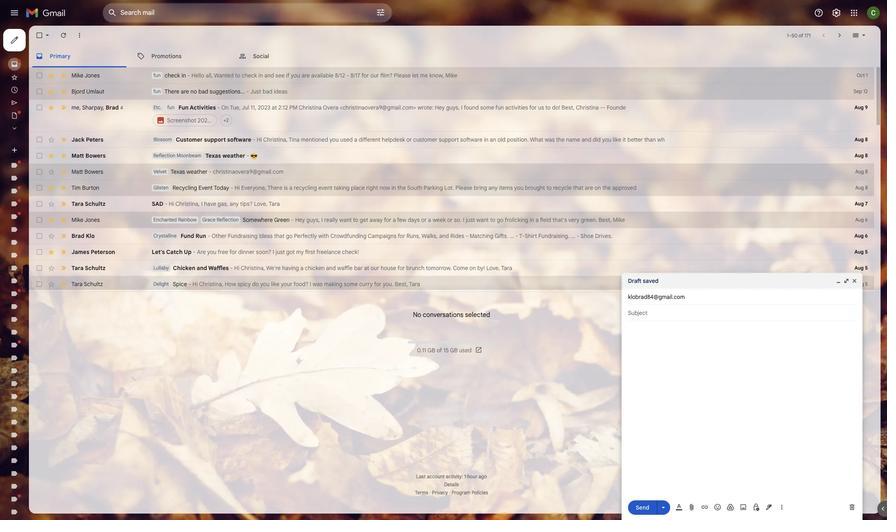 Task type: vqa. For each thing, say whether or not it's contained in the screenshot.
brother
no



Task type: describe. For each thing, give the bounding box(es) containing it.
1 · from the left
[[430, 490, 431, 496]]

a right is
[[289, 184, 293, 192]]

dinner
[[238, 249, 255, 256]]

and down the are
[[197, 265, 207, 272]]

aug 5 for hi christina, we're having a chicken and waffle bar at our house for brunch tomorrow. come on by! love, tara
[[855, 265, 869, 271]]

1 horizontal spatial are
[[302, 72, 310, 79]]

settings image
[[832, 8, 842, 18]]

0 vertical spatial weather
[[223, 152, 245, 160]]

up
[[184, 249, 192, 256]]

waffles
[[208, 265, 229, 272]]

0 horizontal spatial me
[[72, 104, 79, 111]]

1 horizontal spatial the
[[557, 136, 565, 143]]

draft
[[629, 278, 642, 285]]

i left found
[[462, 104, 463, 111]]

hi for customer support software
[[257, 136, 262, 143]]

burton
[[82, 184, 99, 192]]

tab list containing primary
[[29, 45, 881, 68]]

get
[[360, 217, 368, 224]]

got
[[286, 249, 295, 256]]

grace
[[202, 217, 216, 223]]

toggle confidential mode image
[[753, 504, 761, 512]]

jack
[[72, 136, 85, 143]]

i left really
[[322, 217, 323, 224]]

a left "week"
[[428, 217, 432, 224]]

to up gifts.
[[491, 217, 496, 224]]

main menu image
[[10, 8, 19, 18]]

8/17
[[351, 72, 361, 79]]

matt for texas
[[72, 168, 83, 176]]

promotions tab
[[131, 45, 232, 68]]

0 horizontal spatial or
[[407, 136, 412, 143]]

for left 'runs,'
[[398, 233, 405, 240]]

0 horizontal spatial the
[[398, 184, 406, 192]]

place
[[351, 184, 365, 192]]

privacy
[[432, 490, 448, 496]]

2 christina from the left
[[576, 104, 599, 111]]

sad
[[152, 201, 164, 208]]

no
[[191, 88, 197, 95]]

recycling
[[294, 184, 317, 192]]

0 horizontal spatial hey
[[295, 217, 305, 224]]

1 horizontal spatial texas
[[206, 152, 221, 160]]

1 horizontal spatial love,
[[487, 265, 500, 272]]

different
[[359, 136, 381, 143]]

you.
[[383, 281, 394, 288]]

tim burton
[[72, 184, 99, 192]]

i right food?
[[310, 281, 312, 288]]

let's catch up - are you free for dinner soon? i just got my first freelance check!
[[152, 249, 359, 256]]

you right did at the top of the page
[[603, 136, 612, 143]]

2 bad from the left
[[263, 88, 273, 95]]

8 row from the top
[[29, 196, 875, 212]]

green
[[274, 217, 290, 224]]

having
[[282, 265, 299, 272]]

ideas
[[274, 88, 288, 95]]

are
[[197, 249, 206, 256]]

1 vertical spatial any
[[230, 201, 239, 208]]

glisten recycling event today - hi everyone, there is a recycling event taking place right now in the south parking lot. please bring any items you brought to recycle that are on the approved
[[154, 184, 637, 192]]

search mail image
[[105, 6, 120, 20]]

fun there are no bad suggestions... - just bad ideas
[[154, 88, 288, 95]]

fun for fun check in - hello all, wanted to check in and see if you are available 8/12 - 8/17 for our film? please let me know, mike
[[154, 72, 161, 78]]

6 row from the top
[[29, 164, 875, 180]]

row containing tim burton
[[29, 180, 875, 196]]

Subject field
[[629, 309, 857, 318]]

aug 8 for hi everyone, there is a recycling event taking place right now in the south parking lot. please bring any items you brought to recycle that are on the approved
[[856, 185, 869, 191]]

more image
[[76, 31, 84, 39]]

1 horizontal spatial some
[[481, 104, 495, 111]]

christina, down waffles
[[199, 281, 224, 288]]

mike jones for somewhere
[[72, 217, 100, 224]]

insert photo image
[[740, 504, 748, 512]]

in left field
[[530, 217, 535, 224]]

your
[[281, 281, 292, 288]]

name
[[567, 136, 581, 143]]

5 for hi christina, how spicy do you like your food? i was making some curry for you. best, tara
[[866, 281, 869, 287]]

perfectly
[[294, 233, 317, 240]]

to right the wanted
[[235, 72, 240, 79]]

no conversations selected
[[413, 311, 491, 319]]

aug for delight spice - hi christina, how spicy do you like your food? i was making some curry for you. best, tara
[[856, 281, 865, 287]]

older image
[[836, 31, 844, 39]]

aug for somewhere green - hey guys, i really want to get away for a few days or a week or so. i just want to go frolicking in a field that's very green. best, mike
[[856, 217, 865, 223]]

tina
[[289, 136, 300, 143]]

0 vertical spatial 5
[[866, 249, 869, 255]]

gas,
[[218, 201, 228, 208]]

fun
[[179, 104, 189, 111]]

0 vertical spatial love,
[[254, 201, 268, 208]]

1 ... from the left
[[510, 233, 515, 240]]

somewhere
[[243, 217, 273, 224]]

2 software from the left
[[461, 136, 483, 143]]

more send options image
[[660, 504, 668, 512]]

brought
[[525, 184, 546, 192]]

in up just
[[259, 72, 263, 79]]

for right 8/17
[[362, 72, 369, 79]]

account
[[427, 474, 445, 480]]

event
[[319, 184, 333, 192]]

aug 8 for christinaovera9@gmail.com
[[856, 169, 869, 175]]

8 for christinaovera9@gmail.com
[[866, 169, 869, 175]]

mentioned
[[301, 136, 328, 143]]

2 , from the left
[[103, 104, 104, 111]]

1 , from the left
[[79, 104, 81, 111]]

overa
[[323, 104, 339, 111]]

0 vertical spatial me
[[420, 72, 428, 79]]

primary tab
[[29, 45, 130, 68]]

james peterson
[[72, 249, 115, 256]]

0 horizontal spatial weather
[[187, 168, 208, 176]]

an
[[490, 136, 497, 143]]

schultz for spice
[[84, 281, 103, 288]]

follow link to manage storage image
[[475, 347, 483, 355]]

campaigns
[[368, 233, 397, 240]]

walks,
[[422, 233, 438, 240]]

a left few
[[393, 217, 396, 224]]

better
[[628, 136, 643, 143]]

2 horizontal spatial 1
[[867, 72, 869, 78]]

enchanted
[[154, 217, 177, 223]]

1 want from the left
[[340, 217, 352, 224]]

8 for hi christina, tina mentioned you used a different helpdesk or customer support software in an old position. what was the name and did you like it better than wh
[[866, 137, 869, 143]]

0 vertical spatial any
[[489, 184, 498, 192]]

recycle
[[554, 184, 572, 192]]

0 vertical spatial like
[[613, 136, 622, 143]]

mike jones for fun
[[72, 72, 100, 79]]

0 horizontal spatial just
[[276, 249, 285, 256]]

draft saved dialog
[[622, 273, 863, 521]]

mike up brad klo
[[72, 217, 83, 224]]

aug 8 for hi christina, tina mentioned you used a different helpdesk or customer support software in an old position. what was the name and did you like it better than wh
[[855, 137, 869, 143]]

row containing james peterson
[[29, 244, 875, 260]]

1 horizontal spatial reflection
[[217, 217, 239, 223]]

0 horizontal spatial are
[[181, 88, 189, 95]]

lot.
[[445, 184, 455, 192]]

0 horizontal spatial texas
[[171, 168, 185, 176]]

event
[[199, 184, 213, 192]]

a right having
[[301, 265, 304, 272]]

send button
[[629, 501, 658, 515]]

catch
[[166, 249, 183, 256]]

aug for crystalline fund run - other fundraising ideas that go perfectly with crowdfunding campaigns for runs, walks, and rides - matching gifts. ... - t-shirt fundraising. ... - shoe drives.
[[855, 233, 865, 239]]

grace reflection
[[202, 217, 239, 223]]

aug for reflection moonbeam texas weather
[[855, 153, 865, 159]]

0 vertical spatial schultz
[[85, 201, 106, 208]]

somewhere green - hey guys, i really want to get away for a few days or a week or so. i just want to go frolicking in a field that's very green. best, mike
[[243, 217, 625, 224]]

aug for lullaby chicken and waffles - hi christina, we're having a chicken and waffle bar at our house for brunch tomorrow. come on by! love, tara
[[855, 265, 865, 271]]

1 vertical spatial that
[[274, 233, 285, 240]]

no conversations selected main content
[[29, 26, 881, 521]]

south
[[408, 184, 423, 192]]

jones for somewhere
[[85, 217, 100, 224]]

7
[[866, 201, 869, 207]]

pm
[[290, 104, 298, 111]]

blossom customer support software - hi christina, tina mentioned you used a different helpdesk or customer support software in an old position. what was the name and did you like it better than wh
[[154, 136, 665, 143]]

have
[[204, 201, 216, 208]]

2 horizontal spatial the
[[603, 184, 611, 192]]

ago
[[479, 474, 487, 480]]

a left field
[[536, 217, 539, 224]]

insert link ‪(⌘k)‬ image
[[701, 504, 709, 512]]

1 our from the top
[[371, 72, 379, 79]]

tara schultz for spice
[[72, 281, 103, 288]]

tara schultz for chicken
[[72, 265, 106, 272]]

sad - hi christina, i have gas, any tips? love, tara
[[152, 201, 280, 208]]

what
[[530, 136, 544, 143]]

12
[[864, 88, 869, 94]]

mike right green.
[[614, 217, 625, 224]]

velvet texas weather - christinaovera9@gmail.com
[[154, 168, 284, 176]]

other
[[212, 233, 227, 240]]

aug 6 for crystalline fund run - other fundraising ideas that go perfectly with crowdfunding campaigns for runs, walks, and rides - matching gifts. ... - t-shirt fundraising. ... - shoe drives.
[[855, 233, 869, 239]]

cell inside 'row'
[[152, 104, 835, 128]]

privacy link
[[432, 490, 448, 496]]

details
[[445, 482, 459, 488]]

2 check from the left
[[242, 72, 257, 79]]

glisten
[[154, 185, 169, 191]]

+2 button
[[224, 117, 229, 125]]

christinaovera9@gmail.com
[[213, 168, 284, 176]]

than
[[645, 136, 656, 143]]

8 for hi everyone, there is a recycling event taking place right now in the south parking lot. please bring any items you brought to recycle that are on the approved
[[866, 185, 869, 191]]

1 50 of 171
[[788, 32, 811, 38]]

hour
[[468, 474, 478, 480]]

fun left activities
[[496, 104, 504, 111]]

1 bad from the left
[[199, 88, 208, 95]]

1 vertical spatial brad
[[72, 233, 85, 240]]

fun for fun
[[167, 105, 175, 111]]

fun activities - on tue, jul 11, 2023 at 2:12 pm christina overa <christinaovera9@gmail.com> wrote: hey guys, i found some fun activities for us to do! best, christina -- founde
[[179, 104, 627, 111]]

i right so.
[[463, 217, 465, 224]]

oct
[[858, 72, 866, 78]]

in left an
[[484, 136, 489, 143]]

house
[[381, 265, 397, 272]]

for right away
[[384, 217, 392, 224]]

attach files image
[[689, 504, 697, 512]]

1 horizontal spatial there
[[268, 184, 283, 192]]

<christinaovera9@gmail.com>
[[340, 104, 417, 111]]

last account activity: 1 hour ago details terms · privacy · program policies
[[415, 474, 489, 496]]

program
[[452, 490, 471, 496]]

0 vertical spatial just
[[466, 217, 475, 224]]

by!
[[478, 265, 485, 272]]

promotions
[[152, 52, 182, 60]]

rainbow
[[178, 217, 197, 223]]

1 christina from the left
[[299, 104, 322, 111]]

film?
[[381, 72, 393, 79]]

fun for fun there are no bad suggestions... - just bad ideas
[[154, 88, 161, 94]]

2 horizontal spatial or
[[448, 217, 453, 224]]

2 want from the left
[[477, 217, 489, 224]]

2 our from the top
[[371, 265, 380, 272]]

5 row from the top
[[29, 148, 875, 164]]

and left did at the top of the page
[[582, 136, 592, 143]]

to left recycle
[[547, 184, 552, 192]]

171
[[805, 32, 811, 38]]

1 horizontal spatial was
[[545, 136, 555, 143]]

activity:
[[446, 474, 463, 480]]

no
[[413, 311, 422, 319]]

mike up the bjord
[[72, 72, 83, 79]]

1 vertical spatial some
[[344, 281, 358, 288]]

hello
[[192, 72, 204, 79]]

0 vertical spatial at
[[272, 104, 277, 111]]

for left us
[[530, 104, 537, 111]]

of for 50
[[799, 32, 804, 38]]

reflection moonbeam texas weather
[[154, 152, 245, 160]]

jones for fun
[[85, 72, 100, 79]]

1 inside last account activity: 1 hour ago details terms · privacy · program policies
[[465, 474, 466, 480]]

1 horizontal spatial at
[[364, 265, 370, 272]]

you right items
[[515, 184, 524, 192]]

row containing bjord umlaut
[[29, 84, 875, 100]]

schultz for chicken
[[85, 265, 106, 272]]

toggle split pane mode image
[[853, 31, 861, 39]]

more options image
[[780, 504, 785, 512]]

1 horizontal spatial or
[[422, 217, 427, 224]]

soon?
[[256, 249, 272, 256]]

6 for other fundraising ideas that go perfectly with crowdfunding campaigns for runs, walks, and rides - matching gifts. ... - t-shirt fundraising. ... - shoe drives.
[[866, 233, 869, 239]]

1 horizontal spatial that
[[574, 184, 584, 192]]

spice
[[173, 281, 187, 288]]

matt bowers for moonbeam
[[72, 152, 106, 160]]

row containing jack peters
[[29, 132, 875, 148]]

1 row from the top
[[29, 68, 875, 84]]

1 gb from the left
[[428, 347, 436, 354]]

1 horizontal spatial brad
[[106, 104, 119, 111]]

2 horizontal spatial are
[[585, 184, 594, 192]]

crowdfunding
[[331, 233, 367, 240]]



Task type: locate. For each thing, give the bounding box(es) containing it.
1 jones from the top
[[85, 72, 100, 79]]

1 vertical spatial schultz
[[85, 265, 106, 272]]

1 horizontal spatial me
[[420, 72, 428, 79]]

for left you.
[[374, 281, 382, 288]]

12 row from the top
[[29, 260, 875, 277]]

0 vertical spatial texas
[[206, 152, 221, 160]]

0.11 gb of 15 gb used
[[417, 347, 472, 354]]

mike jones up bjord umlaut
[[72, 72, 100, 79]]

weather down reflection moonbeam texas weather on the top left of page
[[187, 168, 208, 176]]

tomorrow.
[[426, 265, 452, 272]]

i right soon?
[[273, 249, 274, 256]]

1 horizontal spatial bad
[[263, 88, 273, 95]]

hi right sad
[[169, 201, 174, 208]]

1 vertical spatial bowers
[[85, 168, 103, 176]]

1 vertical spatial aug 5
[[855, 265, 869, 271]]

1 horizontal spatial guys,
[[447, 104, 460, 111]]

best, right do!
[[562, 104, 575, 111]]

support down +2 button at top
[[204, 136, 226, 143]]

1 left the hour
[[465, 474, 466, 480]]

0 vertical spatial go
[[497, 217, 504, 224]]

None search field
[[103, 3, 392, 23]]

blossom
[[154, 137, 172, 143]]

2 support from the left
[[439, 136, 459, 143]]

crystalline fund run - other fundraising ideas that go perfectly with crowdfunding campaigns for runs, walks, and rides - matching gifts. ... - t-shirt fundraising. ... - shoe drives.
[[154, 233, 613, 240]]

advanced search options image
[[373, 4, 389, 20]]

1 vertical spatial are
[[181, 88, 189, 95]]

activities
[[190, 104, 216, 111]]

0 horizontal spatial love,
[[254, 201, 268, 208]]

cell
[[152, 104, 835, 128]]

for right house
[[398, 265, 405, 272]]

like left it
[[613, 136, 622, 143]]

a
[[354, 136, 358, 143], [289, 184, 293, 192], [393, 217, 396, 224], [428, 217, 432, 224], [536, 217, 539, 224], [301, 265, 304, 272]]

1 horizontal spatial used
[[460, 347, 472, 354]]

really
[[324, 217, 338, 224]]

on left the 'by!'
[[470, 265, 476, 272]]

oct 1
[[858, 72, 869, 78]]

saved
[[643, 278, 659, 285]]

9 row from the top
[[29, 212, 875, 228]]

some
[[481, 104, 495, 111], [344, 281, 358, 288]]

fun inside fun check in - hello all, wanted to check in and see if you are available 8/12 - 8/17 for our film? please let me know, mike
[[154, 72, 161, 78]]

check down promotions
[[165, 72, 180, 79]]

hi right spice
[[193, 281, 198, 288]]

please left the let at the top
[[394, 72, 411, 79]]

2 matt from the top
[[72, 168, 83, 176]]

mike right know,
[[446, 72, 458, 79]]

0 vertical spatial please
[[394, 72, 411, 79]]

8/12
[[335, 72, 345, 79]]

0 vertical spatial are
[[302, 72, 310, 79]]

0 vertical spatial mike jones
[[72, 72, 100, 79]]

of for gb
[[437, 347, 442, 354]]

matt bowers for texas
[[72, 168, 103, 176]]

reflection
[[154, 153, 176, 159], [217, 217, 239, 223]]

used inside 'row'
[[341, 136, 353, 143]]

0 vertical spatial there
[[165, 88, 180, 95]]

hi up how
[[234, 265, 240, 272]]

best, right green.
[[599, 217, 612, 224]]

fun check in - hello all, wanted to check in and see if you are available 8/12 - 8/17 for our film? please let me know, mike
[[154, 72, 458, 79]]

let's
[[152, 249, 165, 256]]

0 horizontal spatial on
[[470, 265, 476, 272]]

, down umlaut
[[103, 104, 104, 111]]

1 horizontal spatial christina
[[576, 104, 599, 111]]

0 vertical spatial used
[[341, 136, 353, 143]]

2 vertical spatial are
[[585, 184, 594, 192]]

activities
[[506, 104, 529, 111]]

waffle
[[338, 265, 353, 272]]

insert files using drive image
[[727, 504, 735, 512]]

to left the get
[[353, 217, 359, 224]]

1 check from the left
[[165, 72, 180, 79]]

just
[[251, 88, 261, 95]]

0 horizontal spatial want
[[340, 217, 352, 224]]

best,
[[562, 104, 575, 111], [599, 217, 612, 224], [395, 281, 408, 288]]

10 row from the top
[[29, 228, 875, 244]]

1 vertical spatial 5
[[866, 265, 869, 271]]

run
[[196, 233, 206, 240]]

0 horizontal spatial that
[[274, 233, 285, 240]]

0 horizontal spatial software
[[227, 136, 252, 143]]

go
[[497, 217, 504, 224], [286, 233, 293, 240]]

that
[[574, 184, 584, 192], [274, 233, 285, 240]]

0 horizontal spatial used
[[341, 136, 353, 143]]

3 8 from the top
[[866, 169, 869, 175]]

cell containing fun activities
[[152, 104, 835, 128]]

our left film?
[[371, 72, 379, 79]]

check up just
[[242, 72, 257, 79]]

of left 15
[[437, 347, 442, 354]]

t-
[[520, 233, 525, 240]]

primary
[[50, 52, 71, 60]]

2 vertical spatial best,
[[395, 281, 408, 288]]

0 vertical spatial was
[[545, 136, 555, 143]]

matt down "jack"
[[72, 152, 84, 160]]

1 vertical spatial please
[[456, 184, 473, 192]]

aug for velvet texas weather - christinaovera9@gmail.com
[[856, 169, 865, 175]]

you right mentioned
[[330, 136, 339, 143]]

1 horizontal spatial ...
[[571, 233, 576, 240]]

1 vertical spatial like
[[271, 281, 280, 288]]

the left name
[[557, 136, 565, 143]]

1 support from the left
[[204, 136, 226, 143]]

and
[[265, 72, 274, 79], [582, 136, 592, 143], [440, 233, 449, 240], [197, 265, 207, 272], [326, 265, 336, 272]]

0 horizontal spatial ...
[[510, 233, 515, 240]]

everyone,
[[241, 184, 267, 192]]

christina, up rainbow
[[176, 201, 200, 208]]

fundraising
[[228, 233, 258, 240]]

shirt
[[525, 233, 537, 240]]

0 horizontal spatial please
[[394, 72, 411, 79]]

pop out image
[[844, 278, 851, 285]]

love, right tips?
[[254, 201, 268, 208]]

None checkbox
[[35, 88, 43, 96], [35, 136, 43, 144], [35, 168, 43, 176], [35, 184, 43, 192], [35, 216, 43, 224], [35, 281, 43, 289], [35, 88, 43, 96], [35, 136, 43, 144], [35, 168, 43, 176], [35, 184, 43, 192], [35, 216, 43, 224], [35, 281, 43, 289]]

0 horizontal spatial at
[[272, 104, 277, 111]]

1 horizontal spatial ,
[[103, 104, 104, 111]]

to inside cell
[[546, 104, 551, 111]]

1 vertical spatial go
[[286, 233, 293, 240]]

1 vertical spatial at
[[364, 265, 370, 272]]

bjord umlaut
[[72, 88, 104, 95]]

0 vertical spatial on
[[595, 184, 602, 192]]

for right free
[[230, 249, 237, 256]]

0 vertical spatial best,
[[562, 104, 575, 111]]

are right recycle
[[585, 184, 594, 192]]

refresh image
[[59, 31, 68, 39]]

some right found
[[481, 104, 495, 111]]

-
[[188, 72, 190, 79], [347, 72, 349, 79], [247, 88, 249, 95], [217, 104, 220, 111], [601, 104, 603, 111], [603, 104, 606, 111], [253, 136, 256, 143], [245, 152, 251, 160], [209, 168, 212, 176], [231, 184, 233, 192], [165, 201, 168, 208], [291, 217, 294, 224], [208, 233, 210, 240], [466, 233, 469, 240], [516, 233, 519, 240], [577, 233, 580, 240], [193, 249, 196, 256], [230, 265, 233, 272], [189, 281, 191, 288]]

is
[[284, 184, 288, 192]]

hi for recycling event today
[[235, 184, 240, 192]]

delight
[[154, 281, 169, 287]]

aug 6 for somewhere green - hey guys, i really want to get away for a few days or a week or so. i just want to go frolicking in a field that's very green. best, mike
[[856, 217, 869, 223]]

1 mike jones from the top
[[72, 72, 100, 79]]

aug 5 for hi christina, how spicy do you like your food? i was making some curry for you. best, tara
[[856, 281, 869, 287]]

0 horizontal spatial 1
[[465, 474, 466, 480]]

1 vertical spatial there
[[268, 184, 283, 192]]

enchanted rainbow
[[154, 217, 197, 223]]

know,
[[430, 72, 444, 79]]

the left approved
[[603, 184, 611, 192]]

the left "south" in the left of the page
[[398, 184, 406, 192]]

None checkbox
[[35, 31, 43, 39], [35, 72, 43, 80], [35, 104, 43, 112], [35, 152, 43, 160], [35, 200, 43, 208], [35, 232, 43, 240], [35, 248, 43, 256], [35, 264, 43, 273], [35, 31, 43, 39], [35, 72, 43, 80], [35, 104, 43, 112], [35, 152, 43, 160], [35, 200, 43, 208], [35, 232, 43, 240], [35, 248, 43, 256], [35, 264, 43, 273]]

close image
[[852, 278, 859, 285]]

1 matt bowers from the top
[[72, 152, 106, 160]]

are left available
[[302, 72, 310, 79]]

0 horizontal spatial guys,
[[307, 217, 320, 224]]

2023
[[258, 104, 271, 111]]

of right 50
[[799, 32, 804, 38]]

sep 12
[[854, 88, 869, 94]]

1 horizontal spatial support
[[439, 136, 459, 143]]

7 row from the top
[[29, 180, 875, 196]]

... left the shoe
[[571, 233, 576, 240]]

row containing me
[[29, 100, 875, 132]]

6 for hey guys, i really want to get away for a few days or a week or so. i just want to go frolicking in a field that's very green. best, mike
[[866, 217, 869, 223]]

0 horizontal spatial some
[[344, 281, 358, 288]]

let
[[413, 72, 419, 79]]

want up matching
[[477, 217, 489, 224]]

fun left fun
[[167, 105, 175, 111]]

bowers for texas
[[85, 168, 103, 176]]

social tab
[[232, 45, 334, 68]]

food?
[[294, 281, 309, 288]]

james
[[72, 249, 89, 256]]

5 for hi christina, we're having a chicken and waffle bar at our house for brunch tomorrow. come on by! love, tara
[[866, 265, 869, 271]]

do
[[252, 281, 259, 288]]

me
[[420, 72, 428, 79], [72, 104, 79, 111]]

1 horizontal spatial of
[[799, 32, 804, 38]]

best, inside cell
[[562, 104, 575, 111]]

2 vertical spatial schultz
[[84, 281, 103, 288]]

Search mail text field
[[121, 9, 354, 17]]

christina, down let's catch up - are you free for dinner soon? i just got my first freelance check!
[[241, 265, 265, 272]]

row
[[29, 68, 875, 84], [29, 84, 875, 100], [29, 100, 875, 132], [29, 132, 875, 148], [29, 148, 875, 164], [29, 164, 875, 180], [29, 180, 875, 196], [29, 196, 875, 212], [29, 212, 875, 228], [29, 228, 875, 244], [29, 244, 875, 260], [29, 260, 875, 277], [29, 277, 875, 293]]

hi right today
[[235, 184, 240, 192]]

christina, left tina
[[264, 136, 288, 143]]

software up 😎 'icon'
[[227, 136, 252, 143]]

0 horizontal spatial best,
[[395, 281, 408, 288]]

bad right just
[[263, 88, 273, 95]]

0 vertical spatial that
[[574, 184, 584, 192]]

0 horizontal spatial brad
[[72, 233, 85, 240]]

in right now
[[392, 184, 396, 192]]

that's
[[553, 217, 568, 224]]

or right days
[[422, 217, 427, 224]]

+2
[[224, 117, 229, 123]]

...
[[510, 233, 515, 240], [571, 233, 576, 240]]

2 vertical spatial aug 5
[[856, 281, 869, 287]]

i left have
[[201, 201, 203, 208]]

0 horizontal spatial was
[[313, 281, 323, 288]]

was left making
[[313, 281, 323, 288]]

insert emoji ‪(⌘⇧2)‬ image
[[714, 504, 722, 512]]

and left rides
[[440, 233, 449, 240]]

1 horizontal spatial any
[[489, 184, 498, 192]]

aug for glisten recycling event today - hi everyone, there is a recycling event taking place right now in the south parking lot. please bring any items you brought to recycle that are on the approved
[[856, 185, 865, 191]]

if
[[286, 72, 290, 79]]

1 vertical spatial 1
[[867, 72, 869, 78]]

me down the bjord
[[72, 104, 79, 111]]

support image
[[815, 8, 824, 18]]

tue,
[[230, 104, 241, 111]]

row containing brad klo
[[29, 228, 875, 244]]

aug 9
[[855, 105, 869, 111]]

go up got
[[286, 233, 293, 240]]

0 horizontal spatial like
[[271, 281, 280, 288]]

that right recycle
[[574, 184, 584, 192]]

aug for blossom customer support software - hi christina, tina mentioned you used a different helpdesk or customer support software in an old position. what was the name and did you like it better than wh
[[855, 137, 865, 143]]

1 horizontal spatial gb
[[450, 347, 458, 354]]

velvet
[[154, 169, 167, 175]]

0 horizontal spatial ,
[[79, 104, 81, 111]]

a left different
[[354, 136, 358, 143]]

fun down promotions
[[154, 72, 161, 78]]

2 · from the left
[[450, 490, 451, 496]]

3 row from the top
[[29, 100, 875, 132]]

christina right pm
[[299, 104, 322, 111]]

matt for moonbeam
[[72, 152, 84, 160]]

0 horizontal spatial support
[[204, 136, 226, 143]]

1 vertical spatial texas
[[171, 168, 185, 176]]

first
[[305, 249, 315, 256]]

0 vertical spatial aug 5
[[855, 249, 869, 255]]

aug 5
[[855, 249, 869, 255], [855, 265, 869, 271], [856, 281, 869, 287]]

tab list
[[29, 45, 881, 68]]

any right bring at the top right
[[489, 184, 498, 192]]

at
[[272, 104, 277, 111], [364, 265, 370, 272]]

0 vertical spatial matt
[[72, 152, 84, 160]]

0 vertical spatial 1
[[788, 32, 789, 38]]

, left sharpay
[[79, 104, 81, 111]]

software left an
[[461, 136, 483, 143]]

0 vertical spatial hey
[[435, 104, 445, 111]]

0 vertical spatial some
[[481, 104, 495, 111]]

like left your
[[271, 281, 280, 288]]

1 vertical spatial best,
[[599, 217, 612, 224]]

1 vertical spatial 6
[[866, 233, 869, 239]]

just
[[466, 217, 475, 224], [276, 249, 285, 256]]

or right helpdesk
[[407, 136, 412, 143]]

hi up 😎 'icon'
[[257, 136, 262, 143]]

discard draft ‪(⌘⇧d)‬ image
[[849, 504, 857, 512]]

1 vertical spatial me
[[72, 104, 79, 111]]

there up fun
[[165, 88, 180, 95]]

2 gb from the left
[[450, 347, 458, 354]]

0 horizontal spatial bad
[[199, 88, 208, 95]]

1 vertical spatial love,
[[487, 265, 500, 272]]

and left waffle
[[326, 265, 336, 272]]

brad left '4'
[[106, 104, 119, 111]]

customer
[[414, 136, 438, 143]]

1 horizontal spatial hey
[[435, 104, 445, 111]]

just right so.
[[466, 217, 475, 224]]

you right if
[[291, 72, 300, 79]]

1 horizontal spatial software
[[461, 136, 483, 143]]

1 software from the left
[[227, 136, 252, 143]]

do!
[[553, 104, 561, 111]]

was right what
[[545, 136, 555, 143]]

brunch
[[407, 265, 425, 272]]

jones up umlaut
[[85, 72, 100, 79]]

1 tara schultz from the top
[[72, 201, 106, 208]]

😎 image
[[251, 153, 258, 160]]

reflection inside reflection moonbeam texas weather
[[154, 153, 176, 159]]

2 matt bowers from the top
[[72, 168, 103, 176]]

you right the do
[[261, 281, 270, 288]]

2 jones from the top
[[85, 217, 100, 224]]

2 mike jones from the top
[[72, 217, 100, 224]]

or
[[407, 136, 412, 143], [422, 217, 427, 224], [448, 217, 453, 224]]

1
[[788, 32, 789, 38], [867, 72, 869, 78], [465, 474, 466, 480]]

1 8 from the top
[[866, 137, 869, 143]]

chicken
[[305, 265, 325, 272]]

drives.
[[596, 233, 613, 240]]

making
[[324, 281, 343, 288]]

1 vertical spatial matt
[[72, 168, 83, 176]]

0 horizontal spatial of
[[437, 347, 442, 354]]

3 tara schultz from the top
[[72, 281, 103, 288]]

1 vertical spatial reflection
[[217, 217, 239, 223]]

brad
[[106, 104, 119, 111], [72, 233, 85, 240]]

11 row from the top
[[29, 244, 875, 260]]

gmail image
[[26, 5, 70, 21]]

how
[[225, 281, 236, 288]]

reflection down gas,
[[217, 217, 239, 223]]

details link
[[445, 482, 459, 488]]

hi for chicken and waffles
[[234, 265, 240, 272]]

texas up velvet texas weather - christinaovera9@gmail.com
[[206, 152, 221, 160]]

2 vertical spatial 1
[[465, 474, 466, 480]]

1 matt from the top
[[72, 152, 84, 160]]

2 row from the top
[[29, 84, 875, 100]]

4
[[120, 105, 123, 111]]

are left no
[[181, 88, 189, 95]]

4 row from the top
[[29, 132, 875, 148]]

0 vertical spatial of
[[799, 32, 804, 38]]

and left see
[[265, 72, 274, 79]]

50
[[792, 32, 798, 38]]

field
[[541, 217, 552, 224]]

our left house
[[371, 265, 380, 272]]

items
[[500, 184, 513, 192]]

brad left klo
[[72, 233, 85, 240]]

weather left 😎 'icon'
[[223, 152, 245, 160]]

in
[[182, 72, 186, 79], [259, 72, 263, 79], [484, 136, 489, 143], [392, 184, 396, 192], [530, 217, 535, 224]]

minimize image
[[836, 278, 842, 285]]

bring
[[474, 184, 488, 192]]

klo
[[86, 233, 95, 240]]

4 8 from the top
[[866, 185, 869, 191]]

2 8 from the top
[[866, 153, 869, 159]]

1 vertical spatial guys,
[[307, 217, 320, 224]]

mike jones up brad klo
[[72, 217, 100, 224]]

for
[[362, 72, 369, 79], [530, 104, 537, 111], [384, 217, 392, 224], [398, 233, 405, 240], [230, 249, 237, 256], [398, 265, 405, 272], [374, 281, 382, 288]]

us
[[539, 104, 545, 111]]

1 horizontal spatial ·
[[450, 490, 451, 496]]

1 vertical spatial used
[[460, 347, 472, 354]]

1 vertical spatial was
[[313, 281, 323, 288]]

0 horizontal spatial there
[[165, 88, 180, 95]]

1 vertical spatial our
[[371, 265, 380, 272]]

to
[[235, 72, 240, 79], [546, 104, 551, 111], [547, 184, 552, 192], [353, 217, 359, 224], [491, 217, 496, 224]]

· down details
[[450, 490, 451, 496]]

0 vertical spatial reflection
[[154, 153, 176, 159]]

hey
[[435, 104, 445, 111], [295, 217, 305, 224]]

1 vertical spatial just
[[276, 249, 285, 256]]

1 vertical spatial jones
[[85, 217, 100, 224]]

1 vertical spatial matt bowers
[[72, 168, 103, 176]]

insert signature image
[[766, 504, 774, 512]]

2 ... from the left
[[571, 233, 576, 240]]

hey up perfectly
[[295, 217, 305, 224]]

2 tara schultz from the top
[[72, 265, 106, 272]]

1 horizontal spatial on
[[595, 184, 602, 192]]

want right really
[[340, 217, 352, 224]]

you right the are
[[207, 249, 217, 256]]

on
[[222, 104, 229, 111]]

fun inside fun there are no bad suggestions... - just bad ideas
[[154, 88, 161, 94]]

navigation
[[0, 26, 96, 521]]

bowers down the peters
[[86, 152, 106, 160]]

bowers for moonbeam
[[86, 152, 106, 160]]

0 vertical spatial jones
[[85, 72, 100, 79]]

any right gas,
[[230, 201, 239, 208]]

terms link
[[415, 490, 429, 496]]

there left is
[[268, 184, 283, 192]]

in left hello
[[182, 72, 186, 79]]

1 horizontal spatial go
[[497, 217, 504, 224]]

13 row from the top
[[29, 277, 875, 293]]

software
[[227, 136, 252, 143], [461, 136, 483, 143]]



